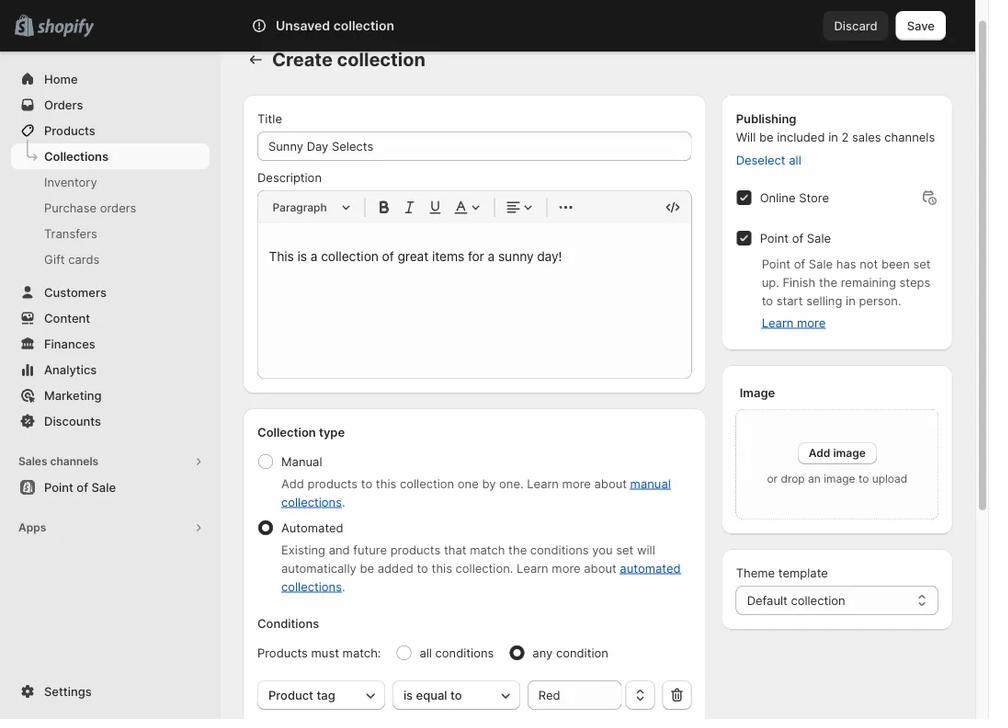 Task type: locate. For each thing, give the bounding box(es) containing it.
0 vertical spatial conditions
[[531, 543, 589, 557]]

0 vertical spatial products
[[308, 476, 358, 491]]

0 horizontal spatial be
[[360, 561, 374, 575]]

1 horizontal spatial in
[[846, 293, 856, 308]]

to right the added
[[417, 561, 428, 575]]

collection
[[258, 425, 316, 439]]

collections up the automated
[[281, 495, 342, 509]]

create collection
[[272, 48, 426, 71]]

collections
[[281, 495, 342, 509], [281, 579, 342, 594]]

of inside point of sale has not been set up. finish the remaining steps to start selling in person. learn more
[[794, 257, 806, 271]]

point of sale inside button
[[44, 480, 116, 494]]

image right an
[[824, 472, 856, 486]]

manual
[[281, 454, 322, 469]]

more for you
[[552, 561, 581, 575]]

future
[[353, 543, 387, 557]]

sales
[[853, 130, 882, 144]]

of up 'finish'
[[794, 257, 806, 271]]

sale inside button
[[91, 480, 116, 494]]

1 horizontal spatial products
[[391, 543, 441, 557]]

1 vertical spatial channels
[[50, 455, 99, 468]]

be down publishing at the top of page
[[760, 130, 774, 144]]

collection for unsaved collection
[[334, 18, 395, 34]]

finish
[[783, 275, 816, 289]]

products up the added
[[391, 543, 441, 557]]

0 horizontal spatial products
[[44, 123, 95, 137]]

to down up.
[[762, 293, 774, 308]]

sale down store
[[807, 231, 831, 245]]

point of sale down online store
[[760, 231, 831, 245]]

to
[[762, 293, 774, 308], [859, 472, 869, 486], [361, 476, 373, 491], [417, 561, 428, 575], [451, 688, 462, 702]]

1 vertical spatial set
[[616, 543, 634, 557]]

more right one.
[[562, 476, 591, 491]]

0 vertical spatial the
[[819, 275, 838, 289]]

1 vertical spatial collections
[[281, 579, 342, 594]]

2 vertical spatial of
[[77, 480, 88, 494]]

0 horizontal spatial set
[[616, 543, 634, 557]]

steps
[[900, 275, 931, 289]]

one
[[458, 476, 479, 491]]

set
[[914, 257, 931, 271], [616, 543, 634, 557]]

by
[[482, 476, 496, 491]]

1 vertical spatial of
[[794, 257, 806, 271]]

all up equal
[[420, 646, 432, 660]]

0 vertical spatial collections
[[281, 495, 342, 509]]

equal
[[416, 688, 447, 702]]

save button
[[896, 11, 946, 40]]

set inside point of sale has not been set up. finish the remaining steps to start selling in person. learn more
[[914, 257, 931, 271]]

about inside existing and future products that match the conditions you set will automatically be added to this collection. learn more about
[[584, 561, 617, 575]]

0 vertical spatial point of sale
[[760, 231, 831, 245]]

more down selling
[[797, 315, 826, 330]]

this down that on the bottom left
[[432, 561, 452, 575]]

None text field
[[528, 681, 622, 710]]

add products to this collection one by one. learn more about
[[281, 476, 631, 491]]

products down conditions
[[258, 646, 308, 660]]

learn inside point of sale has not been set up. finish the remaining steps to start selling in person. learn more
[[762, 315, 794, 330]]

1 vertical spatial all
[[420, 646, 432, 660]]

1 vertical spatial the
[[509, 543, 527, 557]]

point inside point of sale has not been set up. finish the remaining steps to start selling in person. learn more
[[762, 257, 791, 271]]

discounts link
[[11, 408, 210, 434]]

point down sales channels
[[44, 480, 73, 494]]

one.
[[499, 476, 524, 491]]

sale down sales channels button
[[91, 480, 116, 494]]

more inside point of sale has not been set up. finish the remaining steps to start selling in person. learn more
[[797, 315, 826, 330]]

0 vertical spatial point
[[760, 231, 789, 245]]

finances
[[44, 337, 95, 351]]

start
[[777, 293, 803, 308]]

products for products must match:
[[258, 646, 308, 660]]

0 vertical spatial learn
[[762, 315, 794, 330]]

0 horizontal spatial point of sale
[[44, 480, 116, 494]]

match
[[470, 543, 505, 557]]

collections link
[[11, 143, 210, 169]]

products
[[44, 123, 95, 137], [258, 646, 308, 660]]

orders
[[100, 200, 136, 215]]

to inside existing and future products that match the conditions you set will automatically be added to this collection. learn more about
[[417, 561, 428, 575]]

home link
[[11, 66, 210, 92]]

Title text field
[[258, 132, 692, 161]]

products
[[308, 476, 358, 491], [391, 543, 441, 557]]

collection down unsaved collection
[[337, 48, 426, 71]]

existing
[[281, 543, 326, 557]]

2 vertical spatial learn
[[517, 561, 549, 575]]

learn right one.
[[527, 476, 559, 491]]

point of sale link
[[11, 475, 210, 500]]

1 vertical spatial this
[[432, 561, 452, 575]]

publishing
[[736, 111, 797, 126]]

deselect all button
[[725, 147, 813, 173]]

1 horizontal spatial products
[[258, 646, 308, 660]]

the inside point of sale has not been set up. finish the remaining steps to start selling in person. learn more
[[819, 275, 838, 289]]

2 vertical spatial sale
[[91, 480, 116, 494]]

default
[[747, 593, 788, 607]]

add for add products to this collection one by one. learn more about
[[281, 476, 304, 491]]

2 collections from the top
[[281, 579, 342, 594]]

0 vertical spatial products
[[44, 123, 95, 137]]

collection down template
[[791, 593, 846, 607]]

1 horizontal spatial set
[[914, 257, 931, 271]]

add image
[[809, 447, 866, 460]]

add
[[809, 447, 831, 460], [281, 476, 304, 491]]

sale inside point of sale has not been set up. finish the remaining steps to start selling in person. learn more
[[809, 257, 833, 271]]

conditions up is equal to "dropdown button"
[[436, 646, 494, 660]]

learn for conditions
[[517, 561, 549, 575]]

0 vertical spatial .
[[342, 495, 345, 509]]

of inside point of sale link
[[77, 480, 88, 494]]

point of sale down sales channels
[[44, 480, 116, 494]]

channels inside button
[[50, 455, 99, 468]]

1 vertical spatial add
[[281, 476, 304, 491]]

product tag
[[269, 688, 335, 702]]

sale left has
[[809, 257, 833, 271]]

conditions
[[531, 543, 589, 557], [436, 646, 494, 660]]

home
[[44, 72, 78, 86]]

more for finish
[[797, 315, 826, 330]]

channels down discounts
[[50, 455, 99, 468]]

1 vertical spatial in
[[846, 293, 856, 308]]

1 horizontal spatial be
[[760, 130, 774, 144]]

learn
[[762, 315, 794, 330], [527, 476, 559, 491], [517, 561, 549, 575]]

1 horizontal spatial add
[[809, 447, 831, 460]]

online
[[760, 190, 796, 205]]

to left upload
[[859, 472, 869, 486]]

point of sale has not been set up. finish the remaining steps to start selling in person. learn more
[[762, 257, 931, 330]]

1 vertical spatial point of sale
[[44, 480, 116, 494]]

0 vertical spatial in
[[829, 130, 839, 144]]

. down automatically at the left bottom
[[342, 579, 345, 594]]

2 vertical spatial point
[[44, 480, 73, 494]]

add up an
[[809, 447, 831, 460]]

0 vertical spatial add
[[809, 447, 831, 460]]

learn down start
[[762, 315, 794, 330]]

be down future
[[360, 561, 374, 575]]

0 horizontal spatial the
[[509, 543, 527, 557]]

2 . from the top
[[342, 579, 345, 594]]

manual collections link
[[281, 476, 671, 509]]

point down online
[[760, 231, 789, 245]]

conditions left you
[[531, 543, 589, 557]]

1 vertical spatial conditions
[[436, 646, 494, 660]]

purchase
[[44, 200, 97, 215]]

of down sales channels
[[77, 480, 88, 494]]

be inside publishing will be included in 2 sales channels
[[760, 130, 774, 144]]

condition
[[556, 646, 609, 660]]

1 collections from the top
[[281, 495, 342, 509]]

upload
[[873, 472, 908, 486]]

more inside existing and future products that match the conditions you set will automatically be added to this collection. learn more about
[[552, 561, 581, 575]]

in down remaining
[[846, 293, 856, 308]]

image up "or drop an image to upload"
[[834, 447, 866, 460]]

collection up create collection on the left top of the page
[[334, 18, 395, 34]]

purchase orders link
[[11, 195, 210, 221]]

0 vertical spatial set
[[914, 257, 931, 271]]

collections inside "automated collections"
[[281, 579, 342, 594]]

products down the manual at the left of the page
[[308, 476, 358, 491]]

gift cards
[[44, 252, 100, 266]]

description
[[258, 170, 322, 184]]

the inside existing and future products that match the conditions you set will automatically be added to this collection. learn more about
[[509, 543, 527, 557]]

1 vertical spatial more
[[562, 476, 591, 491]]

all down included
[[789, 153, 802, 167]]

. up the automated
[[342, 495, 345, 509]]

inventory link
[[11, 169, 210, 195]]

1 vertical spatial products
[[391, 543, 441, 557]]

1 vertical spatial point
[[762, 257, 791, 271]]

1 horizontal spatial all
[[789, 153, 802, 167]]

more right collection.
[[552, 561, 581, 575]]

1 vertical spatial .
[[342, 579, 345, 594]]

point of sale button
[[0, 475, 221, 500]]

the
[[819, 275, 838, 289], [509, 543, 527, 557]]

products down orders
[[44, 123, 95, 137]]

discard
[[835, 18, 878, 33]]

this up future
[[376, 476, 397, 491]]

.
[[342, 495, 345, 509], [342, 579, 345, 594]]

settings
[[44, 684, 92, 699]]

1 horizontal spatial conditions
[[531, 543, 589, 557]]

0 vertical spatial this
[[376, 476, 397, 491]]

1 horizontal spatial the
[[819, 275, 838, 289]]

all
[[789, 153, 802, 167], [420, 646, 432, 660]]

purchase orders
[[44, 200, 136, 215]]

0 vertical spatial all
[[789, 153, 802, 167]]

apps
[[18, 521, 46, 534]]

match:
[[343, 646, 381, 660]]

0 vertical spatial channels
[[885, 130, 936, 144]]

1 vertical spatial image
[[824, 472, 856, 486]]

of down online store
[[792, 231, 804, 245]]

add down the manual at the left of the page
[[281, 476, 304, 491]]

is
[[404, 688, 413, 702]]

set left will on the bottom
[[616, 543, 634, 557]]

0 horizontal spatial channels
[[50, 455, 99, 468]]

theme template
[[736, 566, 829, 580]]

collection
[[334, 18, 395, 34], [337, 48, 426, 71], [400, 476, 454, 491], [791, 593, 846, 607]]

1 horizontal spatial this
[[432, 561, 452, 575]]

point up up.
[[762, 257, 791, 271]]

0 horizontal spatial in
[[829, 130, 839, 144]]

channels right sales at the top right of the page
[[885, 130, 936, 144]]

point inside button
[[44, 480, 73, 494]]

is equal to
[[404, 688, 462, 702]]

online store
[[760, 190, 830, 205]]

marketing
[[44, 388, 102, 402]]

0 vertical spatial be
[[760, 130, 774, 144]]

set up steps
[[914, 257, 931, 271]]

collection for default collection
[[791, 593, 846, 607]]

collections down automatically at the left bottom
[[281, 579, 342, 594]]

learn inside existing and future products that match the conditions you set will automatically be added to this collection. learn more about
[[517, 561, 549, 575]]

1 vertical spatial sale
[[809, 257, 833, 271]]

collections inside manual collections
[[281, 495, 342, 509]]

in
[[829, 130, 839, 144], [846, 293, 856, 308]]

the right match
[[509, 543, 527, 557]]

in left "2"
[[829, 130, 839, 144]]

about down you
[[584, 561, 617, 575]]

point
[[760, 231, 789, 245], [762, 257, 791, 271], [44, 480, 73, 494]]

collections
[[44, 149, 109, 163]]

1 vertical spatial about
[[584, 561, 617, 575]]

1 horizontal spatial point of sale
[[760, 231, 831, 245]]

about left manual
[[595, 476, 627, 491]]

2 vertical spatial more
[[552, 561, 581, 575]]

not
[[860, 257, 879, 271]]

learn right collection.
[[517, 561, 549, 575]]

0 vertical spatial more
[[797, 315, 826, 330]]

template
[[779, 566, 829, 580]]

0 horizontal spatial add
[[281, 476, 304, 491]]

the up selling
[[819, 275, 838, 289]]

1 vertical spatial be
[[360, 561, 374, 575]]

to right equal
[[451, 688, 462, 702]]

1 . from the top
[[342, 495, 345, 509]]

about
[[595, 476, 627, 491], [584, 561, 617, 575]]

1 vertical spatial products
[[258, 646, 308, 660]]

1 horizontal spatial channels
[[885, 130, 936, 144]]

orders link
[[11, 92, 210, 118]]

publishing will be included in 2 sales channels
[[736, 111, 936, 144]]

more
[[797, 315, 826, 330], [562, 476, 591, 491], [552, 561, 581, 575]]



Task type: vqa. For each thing, say whether or not it's contained in the screenshot.
short sleeve t-shirt "Text Field"
no



Task type: describe. For each thing, give the bounding box(es) containing it.
this inside existing and future products that match the conditions you set will automatically be added to this collection. learn more about
[[432, 561, 452, 575]]

collection left 'one'
[[400, 476, 454, 491]]

automated collections
[[281, 561, 681, 594]]

sales
[[18, 455, 47, 468]]

and
[[329, 543, 350, 557]]

paragraph button
[[265, 196, 357, 218]]

analytics
[[44, 362, 97, 377]]

automated
[[620, 561, 681, 575]]

discounts
[[44, 414, 101, 428]]

products inside existing and future products that match the conditions you set will automatically be added to this collection. learn more about
[[391, 543, 441, 557]]

to inside point of sale has not been set up. finish the remaining steps to start selling in person. learn more
[[762, 293, 774, 308]]

will
[[736, 130, 756, 144]]

store
[[799, 190, 830, 205]]

transfers link
[[11, 221, 210, 246]]

image
[[740, 385, 776, 400]]

any condition
[[533, 646, 609, 660]]

channels inside publishing will be included in 2 sales channels
[[885, 130, 936, 144]]

automatically
[[281, 561, 357, 575]]

finances link
[[11, 331, 210, 357]]

drop
[[781, 472, 805, 486]]

products for products
[[44, 123, 95, 137]]

selling
[[807, 293, 843, 308]]

0 horizontal spatial products
[[308, 476, 358, 491]]

0 horizontal spatial this
[[376, 476, 397, 491]]

must
[[311, 646, 339, 660]]

default collection
[[747, 593, 846, 607]]

that
[[444, 543, 467, 557]]

learn for up.
[[762, 315, 794, 330]]

apps button
[[11, 515, 210, 541]]

learn more link
[[762, 315, 826, 330]]

to inside "dropdown button"
[[451, 688, 462, 702]]

unsaved collection
[[276, 18, 395, 34]]

or
[[767, 472, 778, 486]]

search button
[[221, 11, 755, 40]]

gift
[[44, 252, 65, 266]]

any
[[533, 646, 553, 660]]

. for products
[[342, 495, 345, 509]]

automated
[[281, 521, 344, 535]]

manual
[[631, 476, 671, 491]]

marketing link
[[11, 383, 210, 408]]

in inside publishing will be included in 2 sales channels
[[829, 130, 839, 144]]

deselect
[[736, 153, 786, 167]]

theme
[[736, 566, 775, 580]]

0 vertical spatial image
[[834, 447, 866, 460]]

title
[[258, 111, 282, 126]]

0 horizontal spatial conditions
[[436, 646, 494, 660]]

has
[[837, 257, 857, 271]]

products link
[[11, 118, 210, 143]]

manual collections
[[281, 476, 671, 509]]

. for and
[[342, 579, 345, 594]]

0 vertical spatial sale
[[807, 231, 831, 245]]

products must match:
[[258, 646, 381, 660]]

set inside existing and future products that match the conditions you set will automatically be added to this collection. learn more about
[[616, 543, 634, 557]]

to up future
[[361, 476, 373, 491]]

added
[[378, 561, 414, 575]]

gift cards link
[[11, 246, 210, 272]]

conditions inside existing and future products that match the conditions you set will automatically be added to this collection. learn more about
[[531, 543, 589, 557]]

content
[[44, 311, 90, 325]]

settings link
[[11, 679, 210, 704]]

up.
[[762, 275, 780, 289]]

paragraph
[[273, 200, 327, 214]]

type
[[319, 425, 345, 439]]

all inside button
[[789, 153, 802, 167]]

0 vertical spatial about
[[595, 476, 627, 491]]

collection for create collection
[[337, 48, 426, 71]]

deselect all
[[736, 153, 802, 167]]

be inside existing and future products that match the conditions you set will automatically be added to this collection. learn more about
[[360, 561, 374, 575]]

search
[[251, 18, 290, 33]]

is equal to button
[[393, 681, 520, 710]]

inventory
[[44, 175, 97, 189]]

unsaved
[[276, 18, 330, 34]]

save
[[908, 18, 935, 33]]

product
[[269, 688, 314, 702]]

or drop an image to upload
[[767, 472, 908, 486]]

collections for add
[[281, 495, 342, 509]]

collections for existing
[[281, 579, 342, 594]]

shopify image
[[37, 19, 94, 37]]

will
[[637, 543, 656, 557]]

0 vertical spatial of
[[792, 231, 804, 245]]

customers link
[[11, 280, 210, 305]]

discard button
[[824, 11, 889, 40]]

product tag button
[[258, 681, 385, 710]]

add for add image
[[809, 447, 831, 460]]

been
[[882, 257, 910, 271]]

you
[[593, 543, 613, 557]]

content link
[[11, 305, 210, 331]]

remaining
[[841, 275, 897, 289]]

sales channels button
[[11, 449, 210, 475]]

transfers
[[44, 226, 97, 241]]

orders
[[44, 97, 83, 112]]

existing and future products that match the conditions you set will automatically be added to this collection. learn more about
[[281, 543, 656, 575]]

in inside point of sale has not been set up. finish the remaining steps to start selling in person. learn more
[[846, 293, 856, 308]]

cards
[[68, 252, 100, 266]]

0 horizontal spatial all
[[420, 646, 432, 660]]

1 vertical spatial learn
[[527, 476, 559, 491]]

included
[[777, 130, 825, 144]]

conditions
[[258, 616, 319, 630]]

person.
[[859, 293, 902, 308]]



